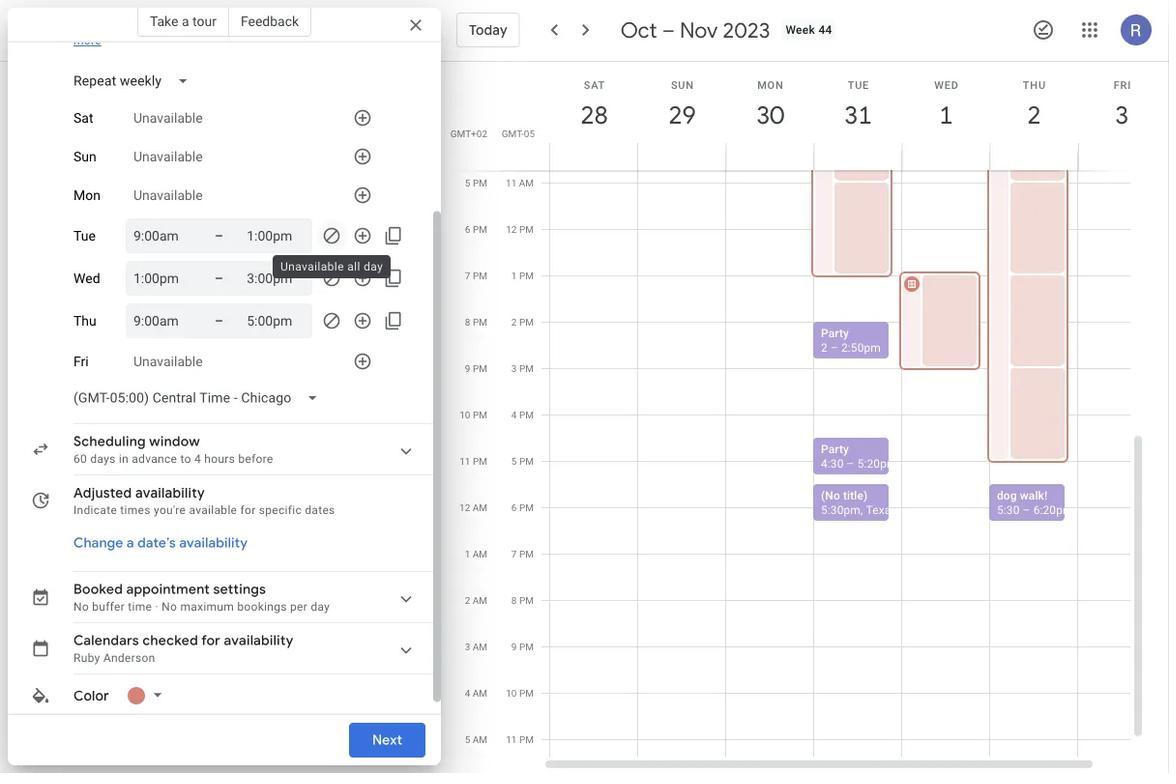 Task type: describe. For each thing, give the bounding box(es) containing it.
party for 4:30
[[821, 443, 849, 457]]

gmt+02
[[450, 128, 488, 139]]

walk!
[[1020, 489, 1048, 503]]

availability for for
[[224, 633, 294, 650]]

0 vertical spatial 7
[[465, 270, 471, 282]]

grid containing 28
[[449, 62, 1168, 774]]

party 4:30 – 5:20pm
[[821, 443, 897, 471]]

0 vertical spatial 9
[[465, 363, 471, 375]]

End time on Wednesdays text field
[[247, 267, 305, 290]]

feedback
[[241, 13, 299, 29]]

2 am
[[465, 595, 488, 607]]

days
[[90, 453, 116, 466]]

3 for pm
[[512, 363, 517, 375]]

3 column header
[[1078, 62, 1167, 171]]

tue for tue 31
[[848, 79, 870, 91]]

12 am
[[460, 503, 488, 514]]

0 vertical spatial 9 pm
[[465, 363, 488, 375]]

12 pm
[[506, 224, 534, 236]]

60
[[74, 453, 87, 466]]

3 for am
[[465, 642, 470, 653]]

0 vertical spatial 5
[[465, 178, 471, 189]]

unavailable for mon
[[133, 187, 203, 203]]

3 inside fri 3
[[1114, 99, 1128, 131]]

gmt-05
[[502, 128, 535, 139]]

mon for mon
[[74, 187, 101, 203]]

5:30pm ,
[[821, 504, 866, 518]]

31 column header
[[814, 62, 902, 171]]

pm down 2 pm
[[519, 363, 534, 375]]

maximum
[[180, 601, 234, 614]]

30
[[755, 99, 783, 131]]

party for 2
[[821, 327, 849, 340]]

hours
[[204, 453, 235, 466]]

am for 1 am
[[473, 549, 488, 561]]

2 up 3 am
[[465, 595, 470, 607]]

1 vertical spatial 11
[[460, 456, 471, 468]]

appointment
[[126, 581, 210, 599]]

pm left 2 pm
[[473, 317, 488, 328]]

– inside dog walk! 5:30 – 6:20pm
[[1023, 504, 1031, 518]]

2 inside thu 2
[[1026, 99, 1040, 131]]

monday, october 30 element
[[748, 93, 793, 137]]

change a date's availability
[[74, 535, 248, 552]]

,
[[861, 504, 863, 518]]

pm up 2 pm
[[519, 270, 534, 282]]

specific
[[259, 504, 302, 518]]

fri for fri
[[74, 354, 89, 370]]

0 vertical spatial 8
[[465, 317, 471, 328]]

sat 28
[[579, 79, 607, 131]]

0 vertical spatial 7 pm
[[465, 270, 488, 282]]

– right oct
[[662, 16, 675, 44]]

tuesday, october 31 element
[[836, 93, 881, 137]]

unavailable for sun
[[133, 149, 203, 165]]

booked
[[74, 581, 123, 599]]

mon for mon 30
[[758, 79, 784, 91]]

tour
[[193, 13, 217, 29]]

·
[[155, 601, 159, 614]]

unavailable all day
[[281, 260, 383, 274]]

0 vertical spatial 8 pm
[[465, 317, 488, 328]]

oct – nov 2023
[[621, 16, 770, 44]]

pm left 12 pm
[[473, 224, 488, 236]]

available inside adjusted availability indicate times you're available for specific dates
[[189, 504, 237, 518]]

pm left 3 pm
[[473, 363, 488, 375]]

more
[[74, 34, 101, 47]]

party 2 – 2:50pm
[[821, 327, 881, 355]]

1 vertical spatial 9 pm
[[512, 642, 534, 653]]

pm up 1 pm on the left top
[[519, 224, 534, 236]]

per
[[290, 601, 308, 614]]

(no title)
[[821, 489, 868, 503]]

thu for thu
[[74, 313, 97, 329]]

(no
[[821, 489, 840, 503]]

1 horizontal spatial 11 pm
[[506, 735, 534, 746]]

1 horizontal spatial 8
[[512, 595, 517, 607]]

a for take
[[182, 13, 189, 29]]

0 vertical spatial day
[[364, 260, 383, 274]]

0 horizontal spatial 10 pm
[[460, 410, 488, 421]]

unavailable for fri
[[133, 354, 203, 370]]

2 inside 'party 2 – 2:50pm'
[[821, 341, 828, 355]]

Start time on Thursdays text field
[[133, 310, 192, 333]]

take a tour
[[150, 13, 217, 29]]

5:30
[[997, 504, 1020, 518]]

4 pm
[[512, 410, 534, 421]]

5:30pm
[[821, 504, 861, 518]]

sun for sun
[[74, 149, 96, 165]]

day inside the booked appointment settings no buffer time · no maximum bookings per day
[[311, 601, 330, 614]]

am for 3 am
[[473, 642, 488, 653]]

window
[[149, 433, 200, 451]]

buffer
[[92, 601, 125, 614]]

indicate
[[74, 504, 117, 518]]

gmt-
[[502, 128, 524, 139]]

2 vertical spatial 11
[[506, 735, 517, 746]]

color
[[74, 688, 109, 705]]

in
[[119, 453, 129, 466]]

4:30
[[821, 458, 844, 471]]

anderson
[[103, 652, 155, 666]]

thursday, november 2 element
[[1012, 93, 1057, 137]]

1 pm
[[512, 270, 534, 282]]

when
[[94, 18, 123, 32]]

bookings
[[237, 601, 287, 614]]

0 horizontal spatial 10
[[460, 410, 471, 421]]

pm right 4 am on the bottom left of the page
[[519, 688, 534, 700]]

adjusted
[[74, 485, 132, 502]]

feedback button
[[229, 6, 312, 37]]

ruby
[[74, 652, 100, 666]]

End time on Tuesdays text field
[[247, 224, 305, 248]]

tue 31
[[843, 79, 871, 131]]

0 vertical spatial 11
[[506, 178, 517, 189]]

scheduling
[[74, 433, 146, 451]]

pm right 2 am
[[519, 595, 534, 607]]

today
[[469, 21, 508, 39]]

for inside adjusted availability indicate times you're available for specific dates
[[240, 504, 256, 518]]

2 vertical spatial 5
[[465, 735, 470, 746]]

you're inside adjusted availability indicate times you're available for specific dates
[[154, 504, 186, 518]]

5:20pm
[[858, 458, 897, 471]]

0 vertical spatial 6
[[465, 224, 471, 236]]

learn more link
[[74, 18, 394, 47]]

05
[[524, 128, 535, 139]]

12 for 12 am
[[460, 503, 470, 514]]

adjusted availability indicate times you're available for specific dates
[[74, 485, 335, 518]]

booked appointment settings no buffer time · no maximum bookings per day
[[74, 581, 330, 614]]

am for 2 am
[[473, 595, 488, 607]]

all
[[348, 260, 361, 274]]

sat for sat
[[74, 110, 93, 126]]

29
[[667, 99, 695, 131]]

oct
[[621, 16, 657, 44]]

29 column header
[[637, 62, 726, 171]]

pm right the 5 am
[[519, 735, 534, 746]]

appointments.
[[282, 18, 360, 32]]

2:50pm
[[842, 341, 881, 355]]

6:20pm
[[1034, 504, 1073, 518]]

30 column header
[[725, 62, 814, 171]]

5 am
[[465, 735, 488, 746]]

– right start time on tuesdays text field
[[215, 228, 224, 244]]

pm left 1 pm on the left top
[[473, 270, 488, 282]]

take
[[150, 13, 178, 29]]

take a tour button
[[137, 6, 229, 37]]

title)
[[843, 489, 868, 503]]

pm left 4 pm
[[473, 410, 488, 421]]

1 vertical spatial 5
[[512, 456, 517, 468]]

change a date's availability button
[[66, 526, 256, 561]]

Start time on Tuesdays text field
[[133, 224, 192, 248]]



Task type: locate. For each thing, give the bounding box(es) containing it.
2023
[[723, 16, 770, 44]]

12 up 1 am
[[460, 503, 470, 514]]

0 horizontal spatial 5 pm
[[465, 178, 488, 189]]

28 column header
[[549, 62, 638, 171]]

thu 2
[[1023, 79, 1047, 131]]

dog walk! 5:30 – 6:20pm
[[997, 489, 1073, 518]]

2 no from the left
[[162, 601, 177, 614]]

8 left 2 pm
[[465, 317, 471, 328]]

5 down 4 am on the bottom left of the page
[[465, 735, 470, 746]]

10 pm
[[460, 410, 488, 421], [506, 688, 534, 700]]

0 vertical spatial tue
[[848, 79, 870, 91]]

1 horizontal spatial 6 pm
[[512, 503, 534, 514]]

thu left start time on thursdays text field
[[74, 313, 97, 329]]

12
[[506, 224, 517, 236], [460, 503, 470, 514]]

5 down 4 pm
[[512, 456, 517, 468]]

7 pm right 1 am
[[512, 549, 534, 561]]

4 for 4 pm
[[512, 410, 517, 421]]

2 right wednesday, november 1 element
[[1026, 99, 1040, 131]]

fri inside 3 column header
[[1114, 79, 1132, 91]]

0 horizontal spatial fri
[[74, 354, 89, 370]]

0 vertical spatial fri
[[1114, 79, 1132, 91]]

1 for pm
[[512, 270, 517, 282]]

4 am
[[465, 688, 488, 700]]

1 horizontal spatial 10
[[506, 688, 517, 700]]

0 horizontal spatial thu
[[74, 313, 97, 329]]

5 down "gmt+02"
[[465, 178, 471, 189]]

4 down 3 pm
[[512, 410, 517, 421]]

0 vertical spatial a
[[182, 13, 189, 29]]

0 horizontal spatial 3
[[465, 642, 470, 653]]

– inside 'party 2 – 2:50pm'
[[831, 341, 839, 355]]

– right start time on thursdays text field
[[215, 313, 224, 329]]

11 am
[[506, 178, 534, 189]]

settings
[[213, 581, 266, 599]]

1 horizontal spatial 8 pm
[[512, 595, 534, 607]]

2 vertical spatial 3
[[465, 642, 470, 653]]

1 vertical spatial 7
[[512, 549, 517, 561]]

thu up thursday, november 2 element
[[1023, 79, 1047, 91]]

day right 'all'
[[364, 260, 383, 274]]

for left appointments.
[[263, 18, 278, 32]]

1 vertical spatial wed
[[74, 271, 100, 287]]

friday, november 3 element
[[1100, 93, 1145, 137]]

1 inside wed 1
[[938, 99, 952, 131]]

am for 5 am
[[473, 735, 488, 746]]

fri up scheduling
[[74, 354, 89, 370]]

7 left 1 pm on the left top
[[465, 270, 471, 282]]

1 column header
[[902, 62, 991, 171]]

am for 12 am
[[473, 503, 488, 514]]

1 horizontal spatial day
[[364, 260, 383, 274]]

1 vertical spatial 1
[[512, 270, 517, 282]]

calendars checked for availability ruby anderson
[[74, 633, 294, 666]]

12 down the 11 am
[[506, 224, 517, 236]]

pm right 1 am
[[519, 549, 534, 561]]

date's
[[137, 535, 176, 552]]

– right 4:30
[[847, 458, 855, 471]]

sat for sat 28
[[584, 79, 606, 91]]

1 vertical spatial tue
[[74, 228, 96, 244]]

am down 2 am
[[473, 642, 488, 653]]

saturday, october 28 element
[[572, 93, 617, 137]]

8 pm left 2 pm
[[465, 317, 488, 328]]

– left end time on wednesdays "text box"
[[215, 270, 224, 286]]

10 pm right 4 am on the bottom left of the page
[[506, 688, 534, 700]]

wed for wed
[[74, 271, 100, 287]]

advance
[[132, 453, 177, 466]]

0 horizontal spatial 1
[[465, 549, 470, 561]]

1 vertical spatial you're
[[154, 504, 186, 518]]

to
[[180, 453, 191, 466]]

0 vertical spatial 6 pm
[[465, 224, 488, 236]]

availability down adjusted availability indicate times you're available for specific dates
[[179, 535, 248, 552]]

1 no from the left
[[74, 601, 89, 614]]

1 horizontal spatial 4
[[465, 688, 470, 700]]

2 pm
[[512, 317, 534, 328]]

0 vertical spatial sun
[[671, 79, 694, 91]]

– left 2:50pm
[[831, 341, 839, 355]]

9 pm right 3 am
[[512, 642, 534, 653]]

8 pm
[[465, 317, 488, 328], [512, 595, 534, 607]]

10 right 4 am on the bottom left of the page
[[506, 688, 517, 700]]

1 vertical spatial for
[[240, 504, 256, 518]]

10 left 4 pm
[[460, 410, 471, 421]]

thu inside 2 "column header"
[[1023, 79, 1047, 91]]

10
[[460, 410, 471, 421], [506, 688, 517, 700]]

6 left 12 pm
[[465, 224, 471, 236]]

tue left start time on tuesdays text field
[[74, 228, 96, 244]]

1 horizontal spatial wed
[[935, 79, 959, 91]]

1 vertical spatial a
[[127, 535, 134, 552]]

am up 1 am
[[473, 503, 488, 514]]

Start time on Wednesdays text field
[[133, 267, 192, 290]]

1 vertical spatial 6
[[512, 503, 517, 514]]

tue
[[848, 79, 870, 91], [74, 228, 96, 244]]

6 pm left 12 pm
[[465, 224, 488, 236]]

unavailable for sat
[[133, 110, 203, 126]]

thu for thu 2
[[1023, 79, 1047, 91]]

1 vertical spatial thu
[[74, 313, 97, 329]]

0 vertical spatial 11 pm
[[460, 456, 488, 468]]

6 pm right 12 am
[[512, 503, 534, 514]]

party
[[821, 327, 849, 340], [821, 443, 849, 457]]

2 party from the top
[[821, 443, 849, 457]]

11 pm up 12 am
[[460, 456, 488, 468]]

sat down more
[[74, 110, 93, 126]]

2 horizontal spatial for
[[263, 18, 278, 32]]

pm down 4 pm
[[519, 456, 534, 468]]

4
[[512, 410, 517, 421], [194, 453, 201, 466], [465, 688, 470, 700]]

grid
[[449, 62, 1168, 774]]

availability inside change a date's availability button
[[179, 535, 248, 552]]

0 horizontal spatial 6
[[465, 224, 471, 236]]

before
[[238, 453, 273, 466]]

no right ·
[[162, 601, 177, 614]]

scheduling window 60 days in advance to 4 hours before
[[74, 433, 273, 466]]

sunday, october 29 element
[[660, 93, 705, 137]]

wed for wed 1
[[935, 79, 959, 91]]

next
[[372, 732, 402, 750]]

1 horizontal spatial mon
[[758, 79, 784, 91]]

1 vertical spatial party
[[821, 443, 849, 457]]

8 pm right 2 am
[[512, 595, 534, 607]]

set
[[74, 18, 91, 32]]

am up 3 am
[[473, 595, 488, 607]]

End time on Thursdays text field
[[247, 310, 305, 333]]

2 up 3 pm
[[512, 317, 517, 328]]

4 for 4 am
[[465, 688, 470, 700]]

7 pm
[[465, 270, 488, 282], [512, 549, 534, 561]]

am up 2 am
[[473, 549, 488, 561]]

1 vertical spatial day
[[311, 601, 330, 614]]

mon 30
[[755, 79, 784, 131]]

0 horizontal spatial 11 pm
[[460, 456, 488, 468]]

learn
[[363, 18, 394, 32]]

9 right 3 am
[[512, 642, 517, 653]]

1 for am
[[465, 549, 470, 561]]

1 horizontal spatial 6
[[512, 503, 517, 514]]

4 inside 'scheduling window 60 days in advance to 4 hours before'
[[194, 453, 201, 466]]

0 horizontal spatial day
[[311, 601, 330, 614]]

1 horizontal spatial sun
[[671, 79, 694, 91]]

wed
[[935, 79, 959, 91], [74, 271, 100, 287]]

wed up wednesday, november 1 element
[[935, 79, 959, 91]]

mon
[[758, 79, 784, 91], [74, 187, 101, 203]]

pm right 3 am
[[519, 642, 534, 653]]

0 vertical spatial party
[[821, 327, 849, 340]]

12 for 12 pm
[[506, 224, 517, 236]]

wednesday, november 1 element
[[924, 93, 969, 137]]

8 right 2 am
[[512, 595, 517, 607]]

party inside 'party 2 – 2:50pm'
[[821, 327, 849, 340]]

2 column header
[[990, 62, 1079, 171]]

2 vertical spatial availability
[[224, 633, 294, 650]]

9 left 3 pm
[[465, 363, 471, 375]]

am down 4 am on the bottom left of the page
[[473, 735, 488, 746]]

wed 1
[[935, 79, 959, 131]]

for left specific
[[240, 504, 256, 518]]

next button
[[349, 718, 426, 764]]

8
[[465, 317, 471, 328], [512, 595, 517, 607]]

0 vertical spatial sat
[[584, 79, 606, 91]]

time
[[128, 601, 152, 614]]

1 horizontal spatial sat
[[584, 79, 606, 91]]

3 down 2 pm
[[512, 363, 517, 375]]

3 am
[[465, 642, 488, 653]]

1 vertical spatial 10 pm
[[506, 688, 534, 700]]

for down maximum
[[201, 633, 221, 650]]

– down walk!
[[1023, 504, 1031, 518]]

11 pm
[[460, 456, 488, 468], [506, 735, 534, 746]]

0 horizontal spatial 8 pm
[[465, 317, 488, 328]]

thu
[[1023, 79, 1047, 91], [74, 313, 97, 329]]

regularly
[[162, 18, 209, 32]]

1 vertical spatial sun
[[74, 149, 96, 165]]

0 horizontal spatial a
[[127, 535, 134, 552]]

party inside party 4:30 – 5:20pm
[[821, 443, 849, 457]]

2
[[1026, 99, 1040, 131], [512, 317, 517, 328], [821, 341, 828, 355], [465, 595, 470, 607]]

1 horizontal spatial 3
[[512, 363, 517, 375]]

calendars
[[74, 633, 139, 650]]

0 horizontal spatial 9
[[465, 363, 471, 375]]

31
[[843, 99, 871, 131]]

dog
[[997, 489, 1017, 503]]

for inside calendars checked for availability ruby anderson
[[201, 633, 221, 650]]

pm up 3 pm
[[519, 317, 534, 328]]

0 horizontal spatial 8
[[465, 317, 471, 328]]

unavailable
[[133, 110, 203, 126], [133, 149, 203, 165], [133, 187, 203, 203], [281, 260, 344, 274], [133, 354, 203, 370]]

1 vertical spatial 4
[[194, 453, 201, 466]]

a left the date's
[[127, 535, 134, 552]]

6 pm
[[465, 224, 488, 236], [512, 503, 534, 514]]

0 horizontal spatial 9 pm
[[465, 363, 488, 375]]

0 vertical spatial 10 pm
[[460, 410, 488, 421]]

fri up friday, november 3 element
[[1114, 79, 1132, 91]]

availability down the bookings
[[224, 633, 294, 650]]

1 vertical spatial 5 pm
[[512, 456, 534, 468]]

3 down 2 am
[[465, 642, 470, 653]]

0 vertical spatial for
[[263, 18, 278, 32]]

1 down 12 am
[[465, 549, 470, 561]]

6 right 12 am
[[512, 503, 517, 514]]

tue inside 'tue 31'
[[848, 79, 870, 91]]

0 vertical spatial 5 pm
[[465, 178, 488, 189]]

am
[[519, 178, 534, 189], [473, 503, 488, 514], [473, 549, 488, 561], [473, 595, 488, 607], [473, 642, 488, 653], [473, 688, 488, 700], [473, 735, 488, 746]]

2 horizontal spatial 1
[[938, 99, 952, 131]]

10 pm left 4 pm
[[460, 410, 488, 421]]

1 party from the top
[[821, 327, 849, 340]]

am for 4 am
[[473, 688, 488, 700]]

1 horizontal spatial thu
[[1023, 79, 1047, 91]]

1
[[938, 99, 952, 131], [512, 270, 517, 282], [465, 549, 470, 561]]

fri 3
[[1114, 79, 1132, 131]]

2 horizontal spatial 4
[[512, 410, 517, 421]]

availability for date's
[[179, 535, 248, 552]]

am for 11 am
[[519, 178, 534, 189]]

9
[[465, 363, 471, 375], [512, 642, 517, 653]]

0 vertical spatial 4
[[512, 410, 517, 421]]

None field
[[66, 64, 204, 99], [66, 381, 334, 416], [66, 64, 204, 99], [66, 381, 334, 416]]

sun for sun 29
[[671, 79, 694, 91]]

0 vertical spatial 1
[[938, 99, 952, 131]]

today button
[[457, 7, 520, 53]]

7 pm left 1 pm on the left top
[[465, 270, 488, 282]]

0 horizontal spatial no
[[74, 601, 89, 614]]

checked
[[143, 633, 198, 650]]

you're up change a date's availability
[[154, 504, 186, 518]]

mon inside mon 30
[[758, 79, 784, 91]]

1 am
[[465, 549, 488, 561]]

party up 4:30
[[821, 443, 849, 457]]

day right per
[[311, 601, 330, 614]]

availability down to at the left of page
[[135, 485, 205, 502]]

no down booked
[[74, 601, 89, 614]]

2 vertical spatial for
[[201, 633, 221, 650]]

week 44
[[786, 23, 833, 37]]

4 up the 5 am
[[465, 688, 470, 700]]

sat up saturday, october 28 element
[[584, 79, 606, 91]]

5
[[465, 178, 471, 189], [512, 456, 517, 468], [465, 735, 470, 746]]

1 right tuesday, october 31 "element"
[[938, 99, 952, 131]]

11 up 12 pm
[[506, 178, 517, 189]]

1 horizontal spatial 12
[[506, 224, 517, 236]]

0 horizontal spatial sat
[[74, 110, 93, 126]]

11 right the 5 am
[[506, 735, 517, 746]]

pm down 3 pm
[[519, 410, 534, 421]]

learn more
[[74, 18, 394, 47]]

5 pm
[[465, 178, 488, 189], [512, 456, 534, 468]]

0 horizontal spatial 4
[[194, 453, 201, 466]]

– inside party 4:30 – 5:20pm
[[847, 458, 855, 471]]

sat inside sat 28
[[584, 79, 606, 91]]

wed left start time on wednesdays text field on the left
[[74, 271, 100, 287]]

0 horizontal spatial tue
[[74, 228, 96, 244]]

fri
[[1114, 79, 1132, 91], [74, 354, 89, 370]]

2 vertical spatial 4
[[465, 688, 470, 700]]

1 vertical spatial 11 pm
[[506, 735, 534, 746]]

sat
[[584, 79, 606, 91], [74, 110, 93, 126]]

1 horizontal spatial 9
[[512, 642, 517, 653]]

1 vertical spatial availability
[[179, 535, 248, 552]]

nov
[[680, 16, 718, 44]]

tue for tue
[[74, 228, 96, 244]]

0 vertical spatial you're
[[126, 18, 159, 32]]

fri for fri 3
[[1114, 79, 1132, 91]]

wed inside the 1 column header
[[935, 79, 959, 91]]

0 vertical spatial thu
[[1023, 79, 1047, 91]]

0 vertical spatial 3
[[1114, 99, 1128, 131]]

day
[[364, 260, 383, 274], [311, 601, 330, 614]]

change
[[74, 535, 123, 552]]

0 horizontal spatial wed
[[74, 271, 100, 287]]

sun 29
[[667, 79, 695, 131]]

1 horizontal spatial 9 pm
[[512, 642, 534, 653]]

you're right when
[[126, 18, 159, 32]]

0 horizontal spatial 12
[[460, 503, 470, 514]]

0 horizontal spatial sun
[[74, 149, 96, 165]]

pm up 12 am
[[473, 456, 488, 468]]

1 horizontal spatial 7
[[512, 549, 517, 561]]

0 horizontal spatial 7
[[465, 270, 471, 282]]

9 pm left 3 pm
[[465, 363, 488, 375]]

a
[[182, 13, 189, 29], [127, 535, 134, 552]]

1 vertical spatial available
[[189, 504, 237, 518]]

a for change
[[127, 535, 134, 552]]

times
[[120, 504, 151, 518]]

5 pm left the 11 am
[[465, 178, 488, 189]]

set when you're regularly available for appointments.
[[74, 18, 360, 32]]

1 vertical spatial 12
[[460, 503, 470, 514]]

0 horizontal spatial for
[[201, 633, 221, 650]]

11 pm right the 5 am
[[506, 735, 534, 746]]

1 vertical spatial 6 pm
[[512, 503, 534, 514]]

pm left the 11 am
[[473, 178, 488, 189]]

1 vertical spatial 8
[[512, 595, 517, 607]]

tue up tuesday, october 31 "element"
[[848, 79, 870, 91]]

availability inside adjusted availability indicate times you're available for specific dates
[[135, 485, 205, 502]]

1 vertical spatial 8 pm
[[512, 595, 534, 607]]

0 vertical spatial wed
[[935, 79, 959, 91]]

1 vertical spatial fri
[[74, 354, 89, 370]]

1 horizontal spatial 7 pm
[[512, 549, 534, 561]]

sun inside sun 29
[[671, 79, 694, 91]]

available
[[212, 18, 260, 32], [189, 504, 237, 518]]

44
[[819, 23, 833, 37]]

7 right 1 am
[[512, 549, 517, 561]]

availability inside calendars checked for availability ruby anderson
[[224, 633, 294, 650]]

11 up 12 am
[[460, 456, 471, 468]]

am up 12 pm
[[519, 178, 534, 189]]

4 right to at the left of page
[[194, 453, 201, 466]]

28
[[579, 99, 607, 131]]

5 pm down 4 pm
[[512, 456, 534, 468]]

–
[[662, 16, 675, 44], [215, 228, 224, 244], [215, 270, 224, 286], [215, 313, 224, 329], [831, 341, 839, 355], [847, 458, 855, 471], [1023, 504, 1031, 518]]

1 vertical spatial 7 pm
[[512, 549, 534, 561]]

0 vertical spatial available
[[212, 18, 260, 32]]

for
[[263, 18, 278, 32], [240, 504, 256, 518], [201, 633, 221, 650]]

pm right 12 am
[[519, 503, 534, 514]]

2 left 2:50pm
[[821, 341, 828, 355]]

3 pm
[[512, 363, 534, 375]]

week
[[786, 23, 816, 37]]

availability
[[135, 485, 205, 502], [179, 535, 248, 552], [224, 633, 294, 650]]

1 down 12 pm
[[512, 270, 517, 282]]

party up 2:50pm
[[821, 327, 849, 340]]



Task type: vqa. For each thing, say whether or not it's contained in the screenshot.


